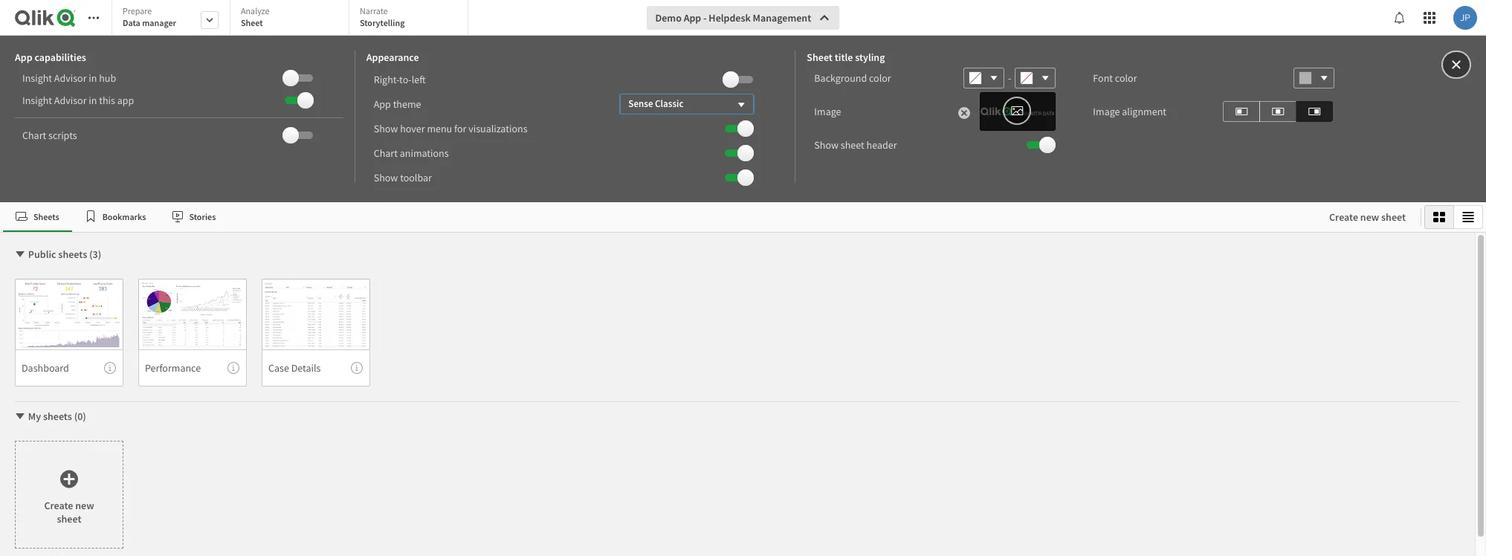 Task type: describe. For each thing, give the bounding box(es) containing it.
animations
[[400, 146, 449, 160]]

create new sheet button
[[1318, 205, 1418, 229]]

app theme
[[374, 97, 421, 110]]

color for font color
[[1115, 71, 1137, 85]]

insight advisor in hub
[[22, 71, 116, 85]]

management
[[753, 11, 811, 25]]

performance sheet is selected. press the spacebar or enter key to open performance sheet. use the right and left arrow keys to navigate. element
[[138, 279, 247, 387]]

show for show hover menu for visualizations
[[374, 122, 398, 135]]

storytelling
[[360, 17, 405, 28]]

grid view image
[[1434, 211, 1446, 223]]

classic
[[655, 97, 684, 110]]

alignment
[[1122, 105, 1167, 118]]

case details
[[268, 361, 321, 374]]

chart for chart animations
[[374, 146, 398, 160]]

sheet inside button
[[1382, 210, 1406, 224]]

case details sheet is selected. press the spacebar or enter key to open case details sheet. use the right and left arrow keys to navigate. element
[[262, 279, 370, 387]]

case details menu item
[[262, 350, 370, 387]]

dashboard sheet is selected. press the spacebar or enter key to open dashboard sheet. use the right and left arrow keys to navigate. element
[[15, 279, 123, 387]]

prepare data manager
[[123, 5, 176, 28]]

background
[[815, 71, 867, 85]]

stories button
[[159, 202, 229, 232]]

select image image
[[1011, 102, 1024, 120]]

sheet title styling
[[807, 51, 885, 64]]

menu
[[427, 122, 452, 135]]

bookmarks button
[[72, 202, 159, 232]]

app inside "button"
[[684, 11, 701, 25]]

analyze sheet
[[241, 5, 270, 28]]

advisor for hub
[[54, 71, 87, 85]]

create inside button
[[1330, 210, 1359, 224]]

background color
[[815, 71, 891, 85]]

narrate storytelling
[[360, 5, 405, 28]]

in for hub
[[89, 71, 97, 85]]

title
[[835, 51, 853, 64]]

data
[[123, 17, 140, 28]]

sheets for my sheets
[[43, 410, 72, 423]]

demo app - helpdesk management
[[656, 11, 811, 25]]

performance
[[145, 361, 201, 374]]

(3)
[[89, 248, 101, 261]]

advisor for this
[[54, 94, 87, 107]]

chart for chart scripts
[[22, 129, 46, 142]]

insight advisor in this app
[[22, 94, 134, 107]]

dashboard menu item
[[15, 350, 123, 387]]

chart animations
[[374, 146, 449, 160]]

public sheets (3)
[[28, 248, 101, 261]]

sheet inside 'analyze sheet'
[[241, 17, 263, 28]]

this
[[99, 94, 115, 107]]

1 vertical spatial create
[[44, 499, 73, 512]]

app
[[117, 94, 134, 107]]

1 vertical spatial new
[[75, 499, 94, 512]]

show hover menu for visualizations
[[374, 122, 528, 135]]

align center image
[[1273, 102, 1285, 120]]

analyze
[[241, 5, 270, 16]]

collapse image for my
[[14, 410, 26, 422]]

align right image
[[1309, 102, 1321, 120]]

capabilities
[[34, 51, 86, 64]]

(0)
[[74, 410, 86, 423]]

header
[[867, 138, 897, 152]]

sheets
[[33, 211, 59, 222]]

styling
[[855, 51, 885, 64]]

to-
[[399, 73, 412, 86]]

sheets button
[[3, 202, 72, 232]]

my sheets (0)
[[28, 410, 86, 423]]

appearance
[[366, 51, 419, 64]]

right-to-left
[[374, 73, 426, 86]]

manager
[[142, 17, 176, 28]]

insight for insight advisor in hub
[[22, 71, 52, 85]]



Task type: vqa. For each thing, say whether or not it's contained in the screenshot.
ask insight advisor
no



Task type: locate. For each thing, give the bounding box(es) containing it.
sheet inside create new sheet
[[57, 512, 81, 525]]

create new sheet inside button
[[1330, 210, 1406, 224]]

2 collapse image from the top
[[14, 410, 26, 422]]

new
[[1361, 210, 1380, 224], [75, 499, 94, 512]]

image down the background
[[815, 105, 841, 118]]

image alignment
[[1093, 105, 1167, 118]]

1 vertical spatial create new sheet
[[44, 499, 94, 525]]

chart left scripts
[[22, 129, 46, 142]]

tab list
[[112, 0, 474, 37], [3, 202, 1315, 232]]

2 horizontal spatial sheet
[[1382, 210, 1406, 224]]

0 horizontal spatial -
[[704, 11, 707, 25]]

show
[[374, 122, 398, 135], [815, 138, 839, 152], [374, 171, 398, 184]]

app left theme
[[374, 97, 391, 110]]

1 vertical spatial advisor
[[54, 94, 87, 107]]

prepare
[[123, 5, 152, 16]]

0 vertical spatial -
[[704, 11, 707, 25]]

0 horizontal spatial color
[[869, 71, 891, 85]]

font color
[[1093, 71, 1137, 85]]

tab list containing prepare
[[112, 0, 474, 37]]

0 vertical spatial show
[[374, 122, 398, 135]]

0 horizontal spatial new
[[75, 499, 94, 512]]

group
[[1425, 205, 1484, 229]]

demo
[[656, 11, 682, 25]]

create
[[1330, 210, 1359, 224], [44, 499, 73, 512]]

sheets left (3) at left
[[58, 248, 87, 261]]

app left 'capabilities'
[[15, 51, 32, 64]]

tooltip inside the dashboard menu item
[[104, 362, 116, 374]]

0 vertical spatial collapse image
[[14, 248, 26, 260]]

stories
[[189, 211, 216, 222]]

1 vertical spatial show
[[815, 138, 839, 152]]

in for this
[[89, 94, 97, 107]]

0 horizontal spatial create
[[44, 499, 73, 512]]

2 insight from the top
[[22, 94, 52, 107]]

dashboard
[[22, 361, 69, 374]]

sheets left (0)
[[43, 410, 72, 423]]

app right 'demo'
[[684, 11, 701, 25]]

image for image
[[815, 105, 841, 118]]

1 vertical spatial collapse image
[[14, 410, 26, 422]]

tooltip left case
[[228, 362, 239, 374]]

0 vertical spatial app
[[684, 11, 701, 25]]

font
[[1093, 71, 1113, 85]]

1 vertical spatial sheet
[[807, 51, 833, 64]]

0 horizontal spatial image
[[815, 105, 841, 118]]

app
[[684, 11, 701, 25], [15, 51, 32, 64], [374, 97, 391, 110]]

sheet
[[841, 138, 865, 152], [1382, 210, 1406, 224], [57, 512, 81, 525]]

app for app theme
[[374, 97, 391, 110]]

my
[[28, 410, 41, 423]]

0 horizontal spatial sheet
[[241, 17, 263, 28]]

1 vertical spatial -
[[1008, 71, 1012, 85]]

1 horizontal spatial sheet
[[841, 138, 865, 152]]

0 horizontal spatial chart
[[22, 129, 46, 142]]

1 horizontal spatial color
[[1115, 71, 1137, 85]]

color
[[869, 71, 891, 85], [1115, 71, 1137, 85]]

2 vertical spatial app
[[374, 97, 391, 110]]

1 vertical spatial sheet
[[1382, 210, 1406, 224]]

2 horizontal spatial tooltip
[[351, 362, 363, 374]]

new inside button
[[1361, 210, 1380, 224]]

0 horizontal spatial sheet
[[57, 512, 81, 525]]

toolbar containing demo app - helpdesk management
[[0, 0, 1487, 202]]

1 color from the left
[[869, 71, 891, 85]]

0 vertical spatial advisor
[[54, 71, 87, 85]]

insight
[[22, 71, 52, 85], [22, 94, 52, 107]]

close app options image
[[1450, 56, 1463, 74]]

0 horizontal spatial create new sheet
[[44, 499, 94, 525]]

bookmarks
[[102, 211, 146, 222]]

chart scripts
[[22, 129, 77, 142]]

1 horizontal spatial tooltip
[[228, 362, 239, 374]]

0 vertical spatial tab list
[[112, 0, 474, 37]]

1 vertical spatial in
[[89, 94, 97, 107]]

app for app capabilities
[[15, 51, 32, 64]]

show left hover
[[374, 122, 398, 135]]

2 in from the top
[[89, 94, 97, 107]]

remove image image
[[959, 106, 970, 120]]

show toolbar
[[374, 171, 432, 184]]

0 vertical spatial insight
[[22, 71, 52, 85]]

1 insight from the top
[[22, 71, 52, 85]]

show for show toolbar
[[374, 171, 398, 184]]

left
[[412, 73, 426, 86]]

tooltip for case details
[[351, 362, 363, 374]]

create new sheet
[[1330, 210, 1406, 224], [44, 499, 94, 525]]

application
[[0, 0, 1487, 556]]

visualizations
[[469, 122, 528, 135]]

toolbar
[[400, 171, 432, 184]]

1 vertical spatial sheets
[[43, 410, 72, 423]]

demo app - helpdesk management button
[[647, 6, 840, 30]]

image down font
[[1093, 105, 1120, 118]]

for
[[454, 122, 467, 135]]

show sheet header
[[815, 138, 897, 152]]

show left toolbar
[[374, 171, 398, 184]]

sense classic button
[[620, 93, 754, 114]]

1 horizontal spatial -
[[1008, 71, 1012, 85]]

1 horizontal spatial create
[[1330, 210, 1359, 224]]

0 vertical spatial sheet
[[241, 17, 263, 28]]

hub
[[99, 71, 116, 85]]

sheet left the title
[[807, 51, 833, 64]]

scripts
[[48, 129, 77, 142]]

2 image from the left
[[1093, 105, 1120, 118]]

2 advisor from the top
[[54, 94, 87, 107]]

1 advisor from the top
[[54, 71, 87, 85]]

0 vertical spatial new
[[1361, 210, 1380, 224]]

sheet
[[241, 17, 263, 28], [807, 51, 833, 64]]

0 vertical spatial create new sheet
[[1330, 210, 1406, 224]]

0 vertical spatial sheet
[[841, 138, 865, 152]]

right-
[[374, 73, 399, 86]]

sheets for public sheets
[[58, 248, 87, 261]]

details
[[291, 361, 321, 374]]

tooltip
[[104, 362, 116, 374], [228, 362, 239, 374], [351, 362, 363, 374]]

1 horizontal spatial new
[[1361, 210, 1380, 224]]

chart up show toolbar
[[374, 146, 398, 160]]

james peterson image
[[1454, 6, 1478, 30]]

collapse image left my
[[14, 410, 26, 422]]

0 vertical spatial sheets
[[58, 248, 87, 261]]

- inside "button"
[[704, 11, 707, 25]]

color right font
[[1115, 71, 1137, 85]]

chart
[[22, 129, 46, 142], [374, 146, 398, 160]]

show for show sheet header
[[815, 138, 839, 152]]

0 horizontal spatial app
[[15, 51, 32, 64]]

in
[[89, 71, 97, 85], [89, 94, 97, 107]]

1 tooltip from the left
[[104, 362, 116, 374]]

2 vertical spatial sheet
[[57, 512, 81, 525]]

helpdesk
[[709, 11, 751, 25]]

advisor down 'capabilities'
[[54, 71, 87, 85]]

1 horizontal spatial app
[[374, 97, 391, 110]]

sheet down analyze
[[241, 17, 263, 28]]

sheets
[[58, 248, 87, 261], [43, 410, 72, 423]]

1 horizontal spatial create new sheet
[[1330, 210, 1406, 224]]

1 vertical spatial insight
[[22, 94, 52, 107]]

tooltip for performance
[[228, 362, 239, 374]]

application containing demo app - helpdesk management
[[0, 0, 1487, 556]]

tab list containing sheets
[[3, 202, 1315, 232]]

- up 'select image'
[[1008, 71, 1012, 85]]

1 vertical spatial chart
[[374, 146, 398, 160]]

1 image from the left
[[815, 105, 841, 118]]

1 horizontal spatial image
[[1093, 105, 1120, 118]]

toolbar
[[0, 0, 1487, 202]]

2 color from the left
[[1115, 71, 1137, 85]]

show left header
[[815, 138, 839, 152]]

collapse image left public
[[14, 248, 26, 260]]

performance menu item
[[138, 350, 247, 387]]

0 vertical spatial create
[[1330, 210, 1359, 224]]

in left hub
[[89, 71, 97, 85]]

hover
[[400, 122, 425, 135]]

color down styling
[[869, 71, 891, 85]]

insight down app capabilities at the left top
[[22, 71, 52, 85]]

list view image
[[1463, 211, 1475, 223]]

2 tooltip from the left
[[228, 362, 239, 374]]

app capabilities
[[15, 51, 86, 64]]

1 vertical spatial app
[[15, 51, 32, 64]]

image for image alignment
[[1093, 105, 1120, 118]]

image
[[815, 105, 841, 118], [1093, 105, 1120, 118]]

tooltip inside case details menu item
[[351, 362, 363, 374]]

3 tooltip from the left
[[351, 362, 363, 374]]

collapse image
[[14, 248, 26, 260], [14, 410, 26, 422]]

0 vertical spatial chart
[[22, 129, 46, 142]]

0 horizontal spatial tooltip
[[104, 362, 116, 374]]

collapse image for public
[[14, 248, 26, 260]]

2 vertical spatial show
[[374, 171, 398, 184]]

1 vertical spatial tab list
[[3, 202, 1315, 232]]

advisor
[[54, 71, 87, 85], [54, 94, 87, 107]]

1 collapse image from the top
[[14, 248, 26, 260]]

2 horizontal spatial app
[[684, 11, 701, 25]]

- left 'helpdesk'
[[704, 11, 707, 25]]

tooltip left performance
[[104, 362, 116, 374]]

tooltip inside performance menu item
[[228, 362, 239, 374]]

1 horizontal spatial sheet
[[807, 51, 833, 64]]

theme
[[393, 97, 421, 110]]

insight up chart scripts
[[22, 94, 52, 107]]

color for background color
[[869, 71, 891, 85]]

1 in from the top
[[89, 71, 97, 85]]

in left this
[[89, 94, 97, 107]]

tooltip for dashboard
[[104, 362, 116, 374]]

sense classic
[[629, 97, 684, 110]]

sense
[[629, 97, 653, 110]]

narrate
[[360, 5, 388, 16]]

-
[[704, 11, 707, 25], [1008, 71, 1012, 85]]

public
[[28, 248, 56, 261]]

tooltip right "details"
[[351, 362, 363, 374]]

1 horizontal spatial chart
[[374, 146, 398, 160]]

align left image
[[1236, 102, 1248, 120]]

case
[[268, 361, 289, 374]]

0 vertical spatial in
[[89, 71, 97, 85]]

insight for insight advisor in this app
[[22, 94, 52, 107]]

advisor down insight advisor in hub
[[54, 94, 87, 107]]



